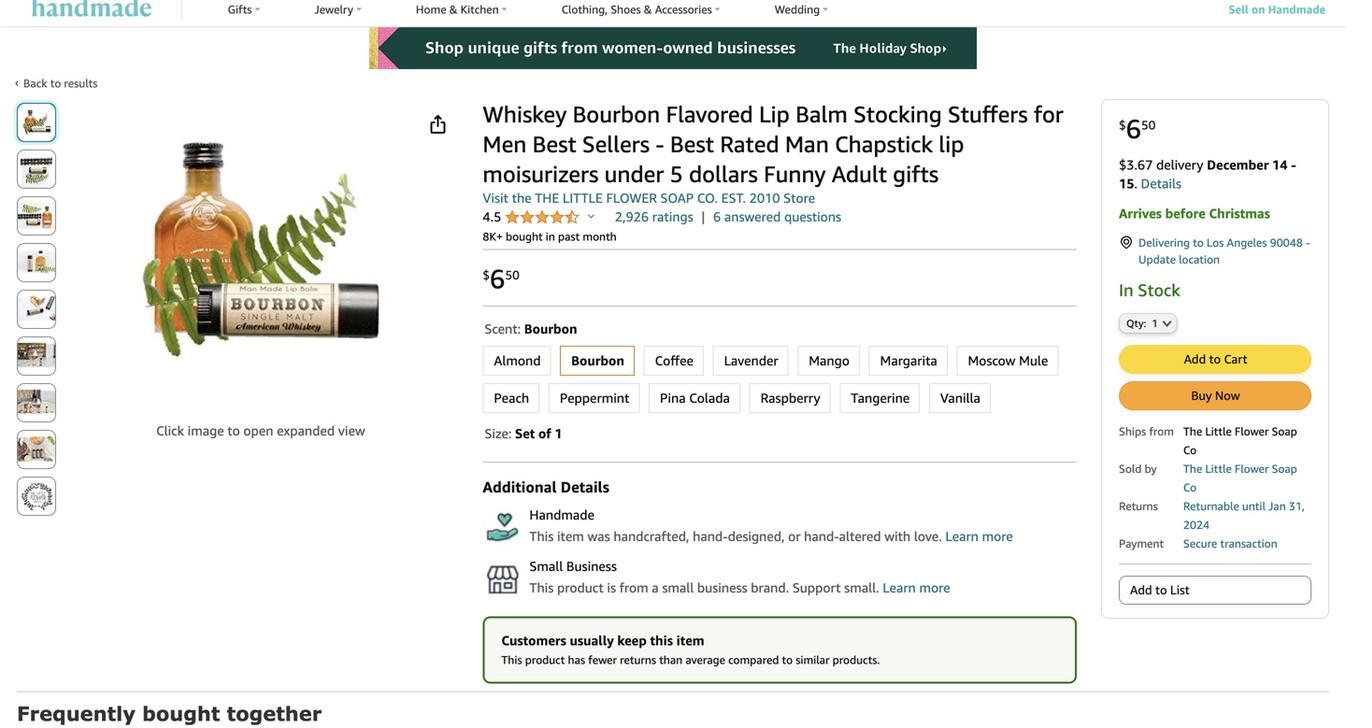 Task type: locate. For each thing, give the bounding box(es) containing it.
50 up scent:
[[505, 268, 520, 282]]

1 right of
[[555, 426, 563, 441]]

$ 6 50 up "$3.67"
[[1119, 113, 1156, 144]]

bought inside | 6 answered questions 8k+ bought in past month
[[506, 230, 543, 243]]

0 horizontal spatial more
[[920, 580, 950, 596]]

0 vertical spatial add
[[1184, 352, 1206, 366]]

0 vertical spatial product
[[557, 580, 604, 596]]

0 vertical spatial details
[[1141, 176, 1182, 191]]

details for additional details
[[561, 478, 610, 496]]

$3.67
[[1119, 157, 1153, 173]]

in
[[546, 230, 555, 243]]

learn for this item was handcrafted, hand-designed, or hand-altered with love.
[[946, 529, 979, 544]]

1 vertical spatial co
[[1184, 481, 1197, 494]]

50 up "$3.67"
[[1142, 118, 1156, 132]]

little down 'buy now' submit on the bottom of page
[[1206, 425, 1232, 438]]

0 horizontal spatial handmade
[[530, 507, 595, 523]]

best up 5
[[670, 130, 714, 158]]

gifts link
[[202, 0, 289, 27]]

secure transaction
[[1184, 537, 1278, 550]]

hand- up "small business this product is from a small business brand. support small. learn more"
[[693, 529, 728, 544]]

2 vertical spatial this
[[502, 653, 522, 667]]

$ down 8k+
[[483, 268, 490, 282]]

1 vertical spatial add
[[1130, 583, 1152, 597]]

add inside 'radio'
[[1130, 583, 1152, 597]]

handmade down additional details
[[530, 507, 595, 523]]

0 horizontal spatial &
[[449, 3, 458, 16]]

1 soap from the top
[[1272, 425, 1298, 438]]

peach button
[[484, 384, 539, 412]]

0 vertical spatial bought
[[506, 230, 543, 243]]

image
[[188, 423, 224, 439]]

0 vertical spatial 6
[[1126, 113, 1142, 144]]

ratings
[[652, 209, 693, 224]]

main content
[[0, 99, 1346, 728]]

this
[[650, 633, 673, 648]]

transaction
[[1221, 537, 1278, 550]]

- right 14
[[1291, 157, 1297, 173]]

to left list
[[1156, 583, 1167, 597]]

0 horizontal spatial $
[[483, 268, 490, 282]]

on
[[1252, 3, 1265, 16]]

0 horizontal spatial details
[[561, 478, 610, 496]]

secure transaction button
[[1184, 535, 1278, 551]]

shop unique gifts from women-owned businesses image
[[369, 27, 977, 69]]

to inside ‹ back to results
[[50, 77, 61, 90]]

5
[[670, 160, 683, 187]]

& right home
[[449, 3, 458, 16]]

- right 90048
[[1306, 236, 1310, 249]]

2,926
[[615, 209, 649, 224]]

1 horizontal spatial item
[[677, 633, 705, 648]]

more
[[982, 529, 1013, 544], [920, 580, 950, 596]]

soap up the little flower soap co link
[[1272, 425, 1298, 438]]

small
[[662, 580, 694, 596]]

0 vertical spatial bourbon
[[573, 101, 660, 128]]

altered
[[839, 529, 881, 544]]

1 vertical spatial 1
[[555, 426, 563, 441]]

1 vertical spatial learn
[[883, 580, 916, 596]]

0 vertical spatial the
[[1184, 425, 1203, 438]]

tangerine
[[851, 390, 910, 406]]

pina
[[660, 390, 686, 406]]

‹
[[15, 76, 19, 89]]

1 horizontal spatial learn
[[946, 529, 979, 544]]

2 little from the top
[[1206, 462, 1232, 475]]

add to cart
[[1184, 352, 1248, 366]]

0 vertical spatial item
[[557, 529, 584, 544]]

small
[[530, 559, 563, 574]]

| 6 answered questions 8k+ bought in past month
[[483, 209, 842, 243]]

product down business
[[557, 580, 604, 596]]

details down $3.67 delivery
[[1141, 176, 1182, 191]]

1 best from the left
[[533, 130, 577, 158]]

bourbon up 'peppermint' at left bottom
[[571, 353, 624, 368]]

bourbon inside "whiskey bourbon flavored lip balm stocking stuffers for men best sellers - best rated man chapstick lip moisurizers under 5 dollars funny adult gifts visit the the little flower soap co. est. 2010 store"
[[573, 101, 660, 128]]

keep
[[617, 633, 647, 648]]

add to list
[[1130, 583, 1190, 597]]

1 vertical spatial more
[[920, 580, 950, 596]]

bought down 4.5 button
[[506, 230, 543, 243]]

this down the small
[[530, 580, 554, 596]]

little
[[1206, 425, 1232, 438], [1206, 462, 1232, 475]]

bourbon up almond
[[524, 321, 577, 337]]

1 vertical spatial item
[[677, 633, 705, 648]]

1 co from the top
[[1184, 444, 1197, 457]]

more right love. at the bottom right of the page
[[982, 529, 1013, 544]]

0 vertical spatial learn
[[946, 529, 979, 544]]

2 co from the top
[[1184, 481, 1197, 494]]

whiskey
[[483, 101, 567, 128]]

learn inside handmade this item was handcrafted, hand-designed, or hand-altered with love. learn more
[[946, 529, 979, 544]]

0 horizontal spatial bought
[[142, 702, 220, 725]]

more for handmade this item was handcrafted, hand-designed, or hand-altered with love. learn more
[[982, 529, 1013, 544]]

to up location
[[1193, 236, 1204, 249]]

wedding link
[[749, 0, 857, 27]]

2 best from the left
[[670, 130, 714, 158]]

jewelry link
[[289, 0, 390, 27]]

more down love. at the bottom right of the page
[[920, 580, 950, 596]]

1 horizontal spatial add
[[1184, 352, 1206, 366]]

the little flower soap co link
[[1184, 462, 1298, 494]]

1 vertical spatial 6
[[713, 209, 721, 224]]

the little flower soap co returns
[[1119, 462, 1298, 513]]

more inside handmade this item was handcrafted, hand-designed, or hand-altered with love. learn more
[[982, 529, 1013, 544]]

los
[[1207, 236, 1224, 249]]

gifts
[[893, 160, 939, 187]]

0 vertical spatial this
[[530, 529, 554, 544]]

option group
[[477, 342, 1077, 417]]

& right shoes
[[644, 3, 652, 16]]

small.
[[844, 580, 879, 596]]

learn right love. at the bottom right of the page
[[946, 529, 979, 544]]

returnable
[[1184, 500, 1240, 513]]

0 vertical spatial learn more link
[[946, 528, 1013, 545]]

1 vertical spatial the
[[1184, 462, 1203, 475]]

0 horizontal spatial best
[[533, 130, 577, 158]]

0 vertical spatial $
[[1119, 118, 1126, 132]]

0 horizontal spatial learn
[[883, 580, 916, 596]]

returns
[[620, 653, 656, 667]]

details up was at the bottom left of the page
[[561, 478, 610, 496]]

1 horizontal spatial handmade
[[1268, 3, 1326, 16]]

1 horizontal spatial details
[[1141, 176, 1182, 191]]

this inside customers usually keep this item this product has fewer returns than average compared to similar products.
[[502, 653, 522, 667]]

1 horizontal spatial $
[[1119, 118, 1126, 132]]

2 horizontal spatial -
[[1306, 236, 1310, 249]]

$ up "$3.67"
[[1119, 118, 1126, 132]]

handmade right on
[[1268, 3, 1326, 16]]

a
[[652, 580, 659, 596]]

colada
[[689, 390, 730, 406]]

1 left dropdown image
[[1152, 317, 1158, 330]]

to inside 'radio'
[[1156, 583, 1167, 597]]

additional
[[483, 478, 557, 496]]

0 vertical spatial from
[[1149, 425, 1174, 438]]

0 horizontal spatial 50
[[505, 268, 520, 282]]

1 vertical spatial $ 6 50
[[483, 263, 520, 295]]

1 little from the top
[[1206, 425, 1232, 438]]

1 vertical spatial this
[[530, 580, 554, 596]]

from left a
[[620, 580, 649, 596]]

1 & from the left
[[449, 3, 458, 16]]

1 vertical spatial soap
[[1272, 462, 1298, 475]]

0 horizontal spatial from
[[620, 580, 649, 596]]

bourbon up the sellers
[[573, 101, 660, 128]]

the
[[1184, 425, 1203, 438], [1184, 462, 1203, 475]]

the down the buy
[[1184, 425, 1203, 438]]

more inside "small business this product is from a small business brand. support small. learn more"
[[920, 580, 950, 596]]

co up the little flower soap co returns
[[1184, 444, 1197, 457]]

customers
[[502, 633, 566, 648]]

bourbon for scent:
[[524, 321, 577, 337]]

to right 'back'
[[50, 77, 61, 90]]

4.5
[[483, 209, 505, 224]]

vanilla button
[[930, 384, 990, 412]]

1 horizontal spatial &
[[644, 3, 652, 16]]

learn right small.
[[883, 580, 916, 596]]

1 vertical spatial from
[[620, 580, 649, 596]]

ships from the little flower soap co sold by
[[1119, 425, 1298, 475]]

2 the from the top
[[1184, 462, 1203, 475]]

1 horizontal spatial best
[[670, 130, 714, 158]]

0 horizontal spatial item
[[557, 529, 584, 544]]

dropdown image
[[1163, 320, 1172, 327]]

main content containing 6
[[0, 99, 1346, 728]]

50
[[1142, 118, 1156, 132], [505, 268, 520, 282]]

8k+
[[483, 230, 503, 243]]

1 the from the top
[[1184, 425, 1203, 438]]

0 vertical spatial $ 6 50
[[1119, 113, 1156, 144]]

coffee button
[[645, 347, 703, 375]]

more for small business this product is from a small business brand. support small. learn more
[[920, 580, 950, 596]]

frequently
[[17, 702, 136, 725]]

together
[[227, 702, 322, 725]]

this down customers
[[502, 653, 522, 667]]

0 horizontal spatial -
[[656, 130, 664, 158]]

1 vertical spatial details
[[561, 478, 610, 496]]

0 vertical spatial handmade
[[1268, 3, 1326, 16]]

co
[[1184, 444, 1197, 457], [1184, 481, 1197, 494]]

0 horizontal spatial $ 6 50
[[483, 263, 520, 295]]

Add to List radio
[[1119, 576, 1312, 605]]

6 up "$3.67"
[[1126, 113, 1142, 144]]

stuffers
[[948, 101, 1028, 128]]

almond
[[494, 353, 541, 368]]

1 horizontal spatial 6
[[713, 209, 721, 224]]

item up the average
[[677, 633, 705, 648]]

learn more link down love. at the bottom right of the page
[[883, 580, 950, 597]]

tangerine button
[[841, 384, 919, 412]]

None submit
[[18, 104, 55, 141], [18, 151, 55, 188], [18, 197, 55, 235], [18, 244, 55, 281], [18, 291, 55, 328], [18, 338, 55, 375], [18, 384, 55, 422], [18, 431, 55, 468], [18, 478, 55, 515], [18, 104, 55, 141], [18, 151, 55, 188], [18, 197, 55, 235], [18, 244, 55, 281], [18, 291, 55, 328], [18, 338, 55, 375], [18, 384, 55, 422], [18, 431, 55, 468], [18, 478, 55, 515]]

learn more link for this item was handcrafted, hand-designed, or hand-altered with love.
[[946, 528, 1013, 545]]

this up the small
[[530, 529, 554, 544]]

- up under
[[656, 130, 664, 158]]

click image to open expanded view
[[156, 423, 365, 439]]

soap
[[1272, 425, 1298, 438], [1272, 462, 1298, 475]]

product down customers
[[525, 653, 565, 667]]

returns
[[1119, 500, 1158, 513]]

item inside customers usually keep this item this product has fewer returns than average compared to similar products.
[[677, 633, 705, 648]]

1 horizontal spatial hand-
[[804, 529, 839, 544]]

6 down 8k+
[[490, 263, 505, 295]]

1 horizontal spatial more
[[982, 529, 1013, 544]]

soap up jan
[[1272, 462, 1298, 475]]

- inside december 14 - 15
[[1291, 157, 1297, 173]]

0 vertical spatial flower
[[1235, 425, 1269, 438]]

0 horizontal spatial 6
[[490, 263, 505, 295]]

1 vertical spatial bourbon
[[524, 321, 577, 337]]

mule
[[1019, 353, 1048, 368]]

little up returnable
[[1206, 462, 1232, 475]]

6 right | at right
[[713, 209, 721, 224]]

&
[[449, 3, 458, 16], [644, 3, 652, 16]]

flower down the now
[[1235, 425, 1269, 438]]

the inside ships from the little flower soap co sold by
[[1184, 425, 1203, 438]]

1 horizontal spatial $ 6 50
[[1119, 113, 1156, 144]]

1 vertical spatial bought
[[142, 702, 220, 725]]

2 vertical spatial bourbon
[[571, 353, 624, 368]]

additional details
[[483, 478, 610, 496]]

0 vertical spatial co
[[1184, 444, 1197, 457]]

best up 'moisurizers'
[[533, 130, 577, 158]]

with
[[885, 529, 911, 544]]

1 vertical spatial little
[[1206, 462, 1232, 475]]

for
[[1034, 101, 1064, 128]]

from right ships
[[1149, 425, 1174, 438]]

whiskey bourbon flavored lip balm stocking stuffers for men best sellers - best rated man chapstick lip moisurizers under 5 dollars funny adult gifts image
[[99, 99, 423, 410]]

1 horizontal spatial 1
[[1152, 317, 1158, 330]]

0 vertical spatial 50
[[1142, 118, 1156, 132]]

1 vertical spatial product
[[525, 653, 565, 667]]

month
[[583, 230, 617, 243]]

add up the buy
[[1184, 352, 1206, 366]]

co up returnable
[[1184, 481, 1197, 494]]

2 soap from the top
[[1272, 462, 1298, 475]]

little inside ships from the little flower soap co sold by
[[1206, 425, 1232, 438]]

0 vertical spatial soap
[[1272, 425, 1298, 438]]

qty:
[[1127, 317, 1147, 330]]

sell on handmade link
[[1217, 0, 1338, 27]]

0 horizontal spatial add
[[1130, 583, 1152, 597]]

-
[[656, 130, 664, 158], [1291, 157, 1297, 173], [1306, 236, 1310, 249]]

item left was at the bottom left of the page
[[557, 529, 584, 544]]

in stock
[[1119, 280, 1181, 300]]

bought
[[506, 230, 543, 243], [142, 702, 220, 725]]

details for . details
[[1141, 176, 1182, 191]]

0 vertical spatial more
[[982, 529, 1013, 544]]

learn more link right love. at the bottom right of the page
[[946, 528, 1013, 545]]

payment
[[1119, 537, 1164, 550]]

Add to Cart submit
[[1120, 346, 1311, 373]]

1 flower from the top
[[1235, 425, 1269, 438]]

0 horizontal spatial 1
[[555, 426, 563, 441]]

flower up "until"
[[1235, 462, 1269, 475]]

flavored
[[666, 101, 753, 128]]

size:
[[485, 426, 512, 441]]

business
[[697, 580, 748, 596]]

1 horizontal spatial -
[[1291, 157, 1297, 173]]

add left list
[[1130, 583, 1152, 597]]

hand- right or
[[804, 529, 839, 544]]

0 vertical spatial little
[[1206, 425, 1232, 438]]

raspberry
[[761, 390, 821, 406]]

1 horizontal spatial bought
[[506, 230, 543, 243]]

1 vertical spatial learn more link
[[883, 580, 950, 597]]

0 horizontal spatial hand-
[[693, 529, 728, 544]]

bourbon inside bourbon button
[[571, 353, 624, 368]]

learn inside "small business this product is from a small business brand. support small. learn more"
[[883, 580, 916, 596]]

bought left together
[[142, 702, 220, 725]]

2 flower from the top
[[1235, 462, 1269, 475]]

gifts
[[228, 3, 252, 16]]

vanilla
[[940, 390, 981, 406]]

$ 6 50 down 8k+
[[483, 263, 520, 295]]

1 hand- from the left
[[693, 529, 728, 544]]

the up returnable
[[1184, 462, 1203, 475]]

1
[[1152, 317, 1158, 330], [555, 426, 563, 441]]

past
[[558, 230, 580, 243]]

to left similar
[[782, 653, 793, 667]]

handmade
[[1268, 3, 1326, 16], [530, 507, 595, 523]]

2 horizontal spatial 6
[[1126, 113, 1142, 144]]

1 horizontal spatial from
[[1149, 425, 1174, 438]]

from inside ships from the little flower soap co sold by
[[1149, 425, 1174, 438]]

flower inside the little flower soap co returns
[[1235, 462, 1269, 475]]

stock
[[1138, 280, 1181, 300]]

1 vertical spatial handmade
[[530, 507, 595, 523]]

1 vertical spatial flower
[[1235, 462, 1269, 475]]



Task type: describe. For each thing, give the bounding box(es) containing it.
soap inside the little flower soap co returns
[[1272, 462, 1298, 475]]

- inside "delivering to los angeles 90048 - update location"
[[1306, 236, 1310, 249]]

pina colada
[[660, 390, 730, 406]]

angeles
[[1227, 236, 1267, 249]]

soap inside ships from the little flower soap co sold by
[[1272, 425, 1298, 438]]

fewer
[[588, 653, 617, 667]]

similar
[[796, 653, 830, 667]]

4.5 button
[[483, 209, 595, 227]]

click
[[156, 423, 184, 439]]

bourbon for whiskey
[[573, 101, 660, 128]]

was
[[588, 529, 610, 544]]

2,926 ratings
[[615, 209, 693, 224]]

in
[[1119, 280, 1134, 300]]

peach
[[494, 390, 529, 406]]

delivering
[[1139, 236, 1190, 249]]

2 vertical spatial 6
[[490, 263, 505, 295]]

open
[[243, 423, 273, 439]]

kitchen
[[461, 3, 499, 16]]

answered
[[724, 209, 781, 224]]

1 vertical spatial 50
[[505, 268, 520, 282]]

scent:
[[485, 321, 521, 337]]

co inside ships from the little flower soap co sold by
[[1184, 444, 1197, 457]]

margarita button
[[870, 347, 947, 375]]

arrives before christmas
[[1119, 206, 1271, 221]]

pina colada button
[[650, 384, 739, 412]]

90048
[[1270, 236, 1303, 249]]

1 vertical spatial $
[[483, 268, 490, 282]]

add for add to cart
[[1184, 352, 1206, 366]]

flower inside ships from the little flower soap co sold by
[[1235, 425, 1269, 438]]

little
[[563, 190, 603, 206]]

whiskey bourbon flavored lip balm stocking stuffers for men best sellers - best rated man chapstick lip moisurizers under 5 dollars funny adult gifts visit the the little flower soap co. est. 2010 store
[[483, 101, 1064, 206]]

6 inside | 6 answered questions 8k+ bought in past month
[[713, 209, 721, 224]]

peppermint button
[[550, 384, 639, 412]]

scent: bourbon
[[485, 321, 577, 337]]

by
[[1145, 462, 1157, 475]]

stocking
[[854, 101, 942, 128]]

co.
[[697, 190, 718, 206]]

home & kitchen
[[416, 3, 499, 16]]

from inside "small business this product is from a small business brand. support small. learn more"
[[620, 580, 649, 596]]

flower
[[606, 190, 657, 206]]

jan
[[1269, 500, 1286, 513]]

arrives
[[1119, 206, 1162, 221]]

jewelry
[[315, 3, 353, 16]]

‹ back to results
[[15, 76, 98, 90]]

returnable until jan 31, 2024 payment
[[1119, 500, 1305, 550]]

questions
[[784, 209, 842, 224]]

average
[[686, 653, 726, 667]]

- inside "whiskey bourbon flavored lip balm stocking stuffers for men best sellers - best rated man chapstick lip moisurizers under 5 dollars funny adult gifts visit the the little flower soap co. est. 2010 store"
[[656, 130, 664, 158]]

list
[[1171, 583, 1190, 597]]

man
[[785, 130, 829, 158]]

option group containing almond
[[477, 342, 1077, 417]]

is
[[607, 580, 616, 596]]

the inside the little flower soap co returns
[[1184, 462, 1203, 475]]

handmade image
[[26, 0, 190, 29]]

.
[[1135, 176, 1138, 191]]

1 horizontal spatial 50
[[1142, 118, 1156, 132]]

brand.
[[751, 580, 789, 596]]

0 vertical spatial 1
[[1152, 317, 1158, 330]]

cart
[[1224, 352, 1248, 366]]

sell
[[1229, 3, 1249, 16]]

december
[[1207, 157, 1269, 173]]

lavender button
[[714, 347, 788, 375]]

learn more link for this product is from a small business brand. support small.
[[883, 580, 950, 597]]

usually
[[570, 633, 614, 648]]

handmade inside handmade this item was handcrafted, hand-designed, or hand-altered with love. learn more
[[530, 507, 595, 523]]

lip
[[759, 101, 790, 128]]

balm
[[796, 101, 848, 128]]

sellers
[[582, 130, 650, 158]]

6 answered questions link
[[713, 208, 842, 226]]

to left the open
[[227, 423, 240, 439]]

secure
[[1184, 537, 1218, 550]]

love.
[[914, 529, 942, 544]]

moisurizers
[[483, 160, 599, 187]]

of
[[539, 426, 551, 441]]

to inside "delivering to los angeles 90048 - update location"
[[1193, 236, 1204, 249]]

Buy Now submit
[[1120, 382, 1311, 409]]

peppermint
[[560, 390, 630, 406]]

2 hand- from the left
[[804, 529, 839, 544]]

accessories
[[655, 3, 712, 16]]

dollars
[[689, 160, 758, 187]]

back
[[23, 77, 47, 90]]

to left the cart
[[1209, 352, 1221, 366]]

add for add to list
[[1130, 583, 1152, 597]]

sold
[[1119, 462, 1142, 475]]

back to results link
[[23, 77, 98, 90]]

home
[[416, 3, 447, 16]]

delivering to los angeles 90048 - update location
[[1139, 236, 1310, 266]]

bourbon button
[[561, 347, 634, 375]]

popover image
[[588, 214, 595, 218]]

co inside the little flower soap co returns
[[1184, 481, 1197, 494]]

little inside the little flower soap co returns
[[1206, 462, 1232, 475]]

soap
[[661, 190, 694, 206]]

compared
[[728, 653, 779, 667]]

location
[[1179, 253, 1220, 266]]

add to list link
[[1120, 577, 1311, 604]]

31,
[[1289, 500, 1305, 513]]

product inside customers usually keep this item this product has fewer returns than average compared to similar products.
[[525, 653, 565, 667]]

sell on handmade
[[1229, 3, 1326, 16]]

almond button
[[484, 347, 550, 375]]

learn for this product is from a small business brand. support small.
[[883, 580, 916, 596]]

product inside "small business this product is from a small business brand. support small. learn more"
[[557, 580, 604, 596]]

item inside handmade this item was handcrafted, hand-designed, or hand-altered with love. learn more
[[557, 529, 584, 544]]

2 & from the left
[[644, 3, 652, 16]]

mango
[[809, 353, 850, 368]]

to inside customers usually keep this item this product has fewer returns than average compared to similar products.
[[782, 653, 793, 667]]

lavender
[[724, 353, 778, 368]]

mango button
[[799, 347, 859, 375]]

moscow
[[968, 353, 1016, 368]]

2024
[[1184, 518, 1210, 532]]

update
[[1139, 253, 1176, 266]]

visit
[[483, 190, 509, 206]]

delivering to los angeles 90048 - update location link
[[1119, 234, 1312, 268]]

business
[[567, 559, 617, 574]]

this inside "small business this product is from a small business brand. support small. learn more"
[[530, 580, 554, 596]]

this inside handmade this item was handcrafted, hand-designed, or hand-altered with love. learn more
[[530, 529, 554, 544]]



Task type: vqa. For each thing, say whether or not it's contained in the screenshot.
Men's fashion corresponding to first Women's fashion image from right
no



